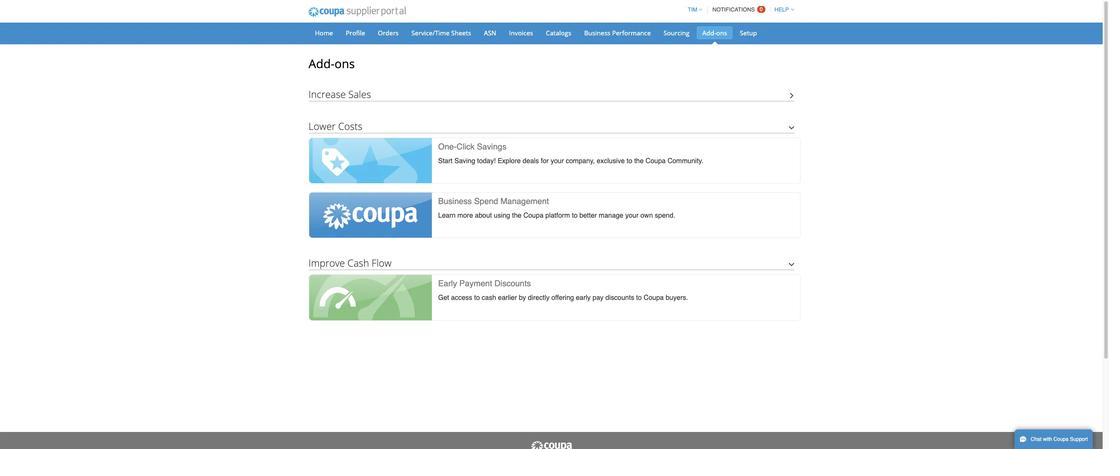 Task type: describe. For each thing, give the bounding box(es) containing it.
pay
[[593, 294, 604, 302]]

to right discounts
[[636, 294, 642, 302]]

coupa inside chat with coupa support button
[[1054, 436, 1069, 442]]

business for business spend management
[[438, 197, 472, 206]]

get
[[438, 294, 449, 302]]

invoices link
[[504, 26, 539, 39]]

company,
[[566, 157, 595, 165]]

management
[[501, 197, 549, 206]]

using
[[494, 212, 510, 220]]

profile
[[346, 29, 365, 37]]

chat with coupa support button
[[1015, 429, 1093, 449]]

business for business performance
[[584, 29, 611, 37]]

today!
[[477, 157, 496, 165]]

start saving today! explore deals for your company, exclusive to the coupa community.
[[438, 157, 704, 165]]

learn more about using the coupa platform to better manage your own spend.
[[438, 212, 676, 220]]

business spend management
[[438, 197, 549, 206]]

start
[[438, 157, 453, 165]]

early
[[438, 279, 457, 288]]

explore
[[498, 157, 521, 165]]

1 vertical spatial your
[[626, 212, 639, 220]]

one-
[[438, 142, 457, 151]]

earlier
[[498, 294, 517, 302]]

flow
[[372, 256, 392, 270]]

setup link
[[735, 26, 763, 39]]

tim link
[[684, 6, 703, 13]]

buyers.
[[666, 294, 688, 302]]

own
[[641, 212, 653, 220]]

get access to cash earlier by directly offering early pay discounts to coupa buyers.
[[438, 294, 688, 302]]

to left cash
[[474, 294, 480, 302]]

home link
[[310, 26, 339, 39]]

asn link
[[479, 26, 502, 39]]

coupa left buyers.
[[644, 294, 664, 302]]

savings
[[477, 142, 507, 151]]

service/time sheets link
[[406, 26, 477, 39]]

chat with coupa support
[[1031, 436, 1088, 442]]

exclusive
[[597, 157, 625, 165]]

about
[[475, 212, 492, 220]]

sales
[[348, 87, 371, 101]]

business performance
[[584, 29, 651, 37]]

one-click savings
[[438, 142, 507, 151]]

better
[[580, 212, 597, 220]]

with
[[1043, 436, 1053, 442]]

setup
[[740, 29, 757, 37]]

asn
[[484, 29, 497, 37]]

manage
[[599, 212, 624, 220]]

increase
[[309, 87, 346, 101]]

improve
[[309, 256, 345, 270]]

sourcing link
[[658, 26, 695, 39]]

coupa down management
[[524, 212, 544, 220]]

0 horizontal spatial add-ons
[[309, 55, 355, 72]]

invoices
[[509, 29, 533, 37]]



Task type: vqa. For each thing, say whether or not it's contained in the screenshot.
the top Business
yes



Task type: locate. For each thing, give the bounding box(es) containing it.
add- down tim link
[[703, 29, 717, 37]]

sheets
[[451, 29, 471, 37]]

home
[[315, 29, 333, 37]]

catalogs
[[546, 29, 572, 37]]

coupa right 'with' at the right of the page
[[1054, 436, 1069, 442]]

1 horizontal spatial add-ons
[[703, 29, 727, 37]]

your left own
[[626, 212, 639, 220]]

spend
[[474, 197, 498, 206]]

performance
[[612, 29, 651, 37]]

discounts
[[606, 294, 634, 302]]

orders
[[378, 29, 399, 37]]

costs
[[338, 119, 363, 133]]

coupa
[[646, 157, 666, 165], [524, 212, 544, 220], [644, 294, 664, 302], [1054, 436, 1069, 442]]

navigation
[[684, 1, 794, 18]]

0 vertical spatial the
[[634, 157, 644, 165]]

1 horizontal spatial ons
[[717, 29, 727, 37]]

directly
[[528, 294, 550, 302]]

discounts
[[495, 279, 531, 288]]

1 vertical spatial coupa supplier portal image
[[530, 441, 573, 449]]

0 horizontal spatial ons
[[335, 55, 355, 72]]

0 vertical spatial ons
[[717, 29, 727, 37]]

1 vertical spatial business
[[438, 197, 472, 206]]

your right for
[[551, 157, 564, 165]]

1 horizontal spatial the
[[634, 157, 644, 165]]

the
[[634, 157, 644, 165], [512, 212, 522, 220]]

add-ons down notifications
[[703, 29, 727, 37]]

more
[[458, 212, 473, 220]]

support
[[1070, 436, 1088, 442]]

your
[[551, 157, 564, 165], [626, 212, 639, 220]]

notifications 0
[[713, 6, 763, 13]]

spend.
[[655, 212, 676, 220]]

improve cash flow
[[309, 256, 392, 270]]

click
[[457, 142, 475, 151]]

access
[[451, 294, 472, 302]]

ons
[[717, 29, 727, 37], [335, 55, 355, 72]]

for
[[541, 157, 549, 165]]

0 horizontal spatial the
[[512, 212, 522, 220]]

sourcing
[[664, 29, 690, 37]]

0 vertical spatial coupa supplier portal image
[[302, 1, 412, 23]]

add-ons link
[[697, 26, 733, 39]]

to left better
[[572, 212, 578, 220]]

0
[[760, 6, 763, 12]]

0 vertical spatial add-
[[703, 29, 717, 37]]

0 vertical spatial add-ons
[[703, 29, 727, 37]]

early payment discounts
[[438, 279, 531, 288]]

add-
[[703, 29, 717, 37], [309, 55, 335, 72]]

ons down notifications
[[717, 29, 727, 37]]

business up learn
[[438, 197, 472, 206]]

1 horizontal spatial coupa supplier portal image
[[530, 441, 573, 449]]

deals
[[523, 157, 539, 165]]

add-ons up increase
[[309, 55, 355, 72]]

0 horizontal spatial coupa supplier portal image
[[302, 1, 412, 23]]

payment
[[460, 279, 492, 288]]

1 horizontal spatial business
[[584, 29, 611, 37]]

community.
[[668, 157, 704, 165]]

coupa left community.
[[646, 157, 666, 165]]

learn
[[438, 212, 456, 220]]

to
[[627, 157, 633, 165], [572, 212, 578, 220], [474, 294, 480, 302], [636, 294, 642, 302]]

cash
[[482, 294, 496, 302]]

business left performance
[[584, 29, 611, 37]]

1 horizontal spatial your
[[626, 212, 639, 220]]

0 vertical spatial business
[[584, 29, 611, 37]]

notifications
[[713, 6, 755, 13]]

the right exclusive
[[634, 157, 644, 165]]

help
[[775, 6, 789, 13]]

tim
[[688, 6, 698, 13]]

1 vertical spatial add-
[[309, 55, 335, 72]]

to right exclusive
[[627, 157, 633, 165]]

1 horizontal spatial add-
[[703, 29, 717, 37]]

1 vertical spatial add-ons
[[309, 55, 355, 72]]

the right using
[[512, 212, 522, 220]]

coupa supplier portal image
[[302, 1, 412, 23], [530, 441, 573, 449]]

1 vertical spatial the
[[512, 212, 522, 220]]

help link
[[771, 6, 794, 13]]

early
[[576, 294, 591, 302]]

add-ons
[[703, 29, 727, 37], [309, 55, 355, 72]]

lower
[[309, 119, 336, 133]]

saving
[[455, 157, 475, 165]]

ons up increase sales
[[335, 55, 355, 72]]

navigation containing notifications 0
[[684, 1, 794, 18]]

chat
[[1031, 436, 1042, 442]]

0 vertical spatial your
[[551, 157, 564, 165]]

1 vertical spatial ons
[[335, 55, 355, 72]]

service/time sheets
[[412, 29, 471, 37]]

by
[[519, 294, 526, 302]]

add- down home link
[[309, 55, 335, 72]]

increase sales
[[309, 87, 371, 101]]

platform
[[546, 212, 570, 220]]

business
[[584, 29, 611, 37], [438, 197, 472, 206]]

0 horizontal spatial business
[[438, 197, 472, 206]]

profile link
[[340, 26, 371, 39]]

offering
[[552, 294, 574, 302]]

business performance link
[[579, 26, 657, 39]]

service/time
[[412, 29, 450, 37]]

lower costs
[[309, 119, 363, 133]]

cash
[[348, 256, 369, 270]]

catalogs link
[[541, 26, 577, 39]]

0 horizontal spatial your
[[551, 157, 564, 165]]

orders link
[[373, 26, 404, 39]]

0 horizontal spatial add-
[[309, 55, 335, 72]]



